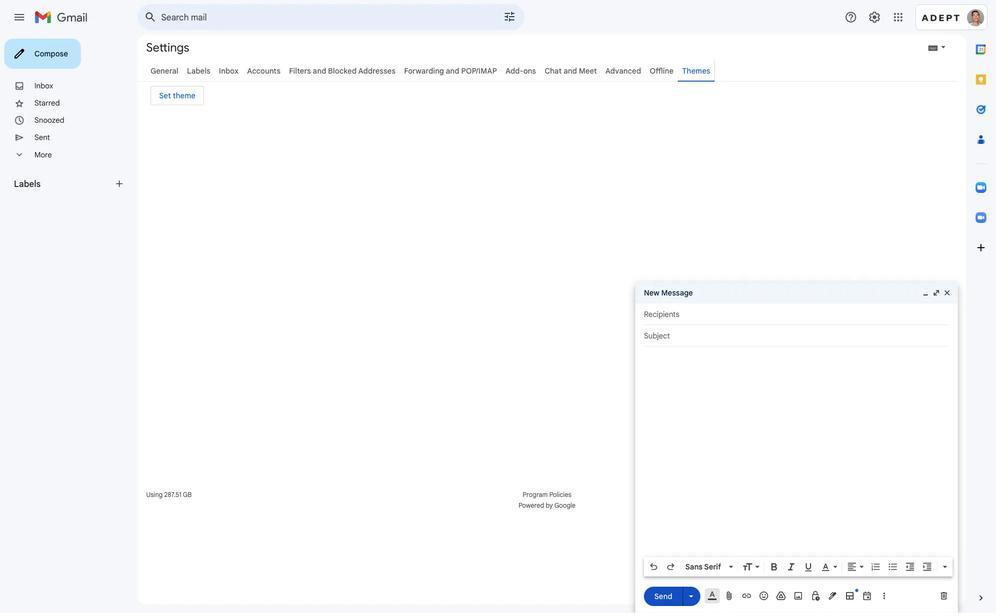 Task type: describe. For each thing, give the bounding box(es) containing it.
new
[[644, 288, 660, 298]]

set theme button
[[151, 86, 204, 105]]

Search mail text field
[[161, 12, 473, 23]]

italic ‪(⌘i)‬ image
[[786, 562, 797, 573]]

snoozed link
[[34, 116, 64, 125]]

bold ‪(⌘b)‬ image
[[769, 562, 780, 573]]

labels for labels heading
[[14, 179, 41, 189]]

more formatting options image
[[940, 562, 951, 573]]

underline ‪(⌘u)‬ image
[[804, 563, 814, 573]]

policies
[[550, 491, 572, 499]]

attach files image
[[724, 591, 735, 602]]

set
[[159, 91, 171, 100]]

1 vertical spatial inbox link
[[34, 81, 53, 91]]

offline
[[650, 66, 674, 76]]

forwarding and pop/imap link
[[404, 66, 497, 76]]

add-ons link
[[506, 66, 536, 76]]

and for forwarding
[[446, 66, 460, 76]]

settings image
[[869, 11, 881, 24]]

1 horizontal spatial inbox link
[[219, 66, 239, 76]]

new message dialog
[[636, 282, 958, 614]]

more send options image
[[686, 591, 697, 602]]

set theme
[[159, 91, 196, 100]]

blocked
[[328, 66, 357, 76]]

accounts
[[247, 66, 281, 76]]

add-
[[506, 66, 524, 76]]

ons
[[524, 66, 536, 76]]

sans serif
[[686, 563, 721, 572]]

advanced search options image
[[499, 6, 521, 27]]

insert link ‪(⌘k)‬ image
[[742, 591, 752, 602]]

program
[[523, 491, 548, 499]]

discard draft ‪(⌘⇧d)‬ image
[[939, 591, 950, 602]]

and for chat
[[564, 66, 577, 76]]

select input tool image
[[941, 43, 947, 51]]

send button
[[644, 587, 683, 607]]

toggle confidential mode image
[[811, 591, 821, 602]]

by
[[546, 502, 553, 510]]

and for filters
[[313, 66, 326, 76]]

message
[[662, 288, 693, 298]]

serif
[[705, 563, 721, 572]]

close image
[[943, 289, 952, 297]]

chat
[[545, 66, 562, 76]]

287.51
[[164, 491, 181, 499]]

labels for labels link
[[187, 66, 210, 76]]

redo ‪(⌘y)‬ image
[[666, 562, 677, 573]]

compose
[[34, 49, 68, 58]]

search mail image
[[141, 8, 160, 27]]

advanced
[[606, 66, 641, 76]]

insert photo image
[[793, 591, 804, 602]]

sent link
[[34, 133, 50, 142]]

support image
[[845, 11, 858, 24]]

sent
[[34, 133, 50, 142]]

Subject field
[[644, 331, 950, 342]]

more options image
[[881, 591, 888, 602]]

program policies powered by google
[[519, 491, 576, 510]]

insert emoji ‪(⌘⇧2)‬ image
[[759, 591, 770, 602]]

gmail image
[[34, 6, 93, 28]]

footer containing using
[[138, 490, 958, 511]]

send
[[655, 592, 673, 601]]

addresses
[[358, 66, 396, 76]]

pop/imap
[[461, 66, 497, 76]]



Task type: vqa. For each thing, say whether or not it's contained in the screenshot.
the "Set theme"
yes



Task type: locate. For each thing, give the bounding box(es) containing it.
Message Body text field
[[644, 352, 950, 555]]

google
[[555, 502, 576, 510]]

gb
[[183, 491, 192, 499]]

starred link
[[34, 98, 60, 108]]

chat and meet
[[545, 66, 597, 76]]

0 horizontal spatial and
[[313, 66, 326, 76]]

1 vertical spatial labels
[[14, 179, 41, 189]]

meet
[[579, 66, 597, 76]]

0 horizontal spatial labels
[[14, 179, 41, 189]]

themes
[[683, 66, 711, 76]]

new message
[[644, 288, 693, 298]]

2 horizontal spatial and
[[564, 66, 577, 76]]

main menu image
[[13, 11, 26, 24]]

minimize image
[[922, 289, 930, 297]]

filters and blocked addresses link
[[289, 66, 396, 76]]

0 horizontal spatial inbox link
[[34, 81, 53, 91]]

filters and blocked addresses
[[289, 66, 396, 76]]

insert files using drive image
[[776, 591, 787, 602]]

general
[[151, 66, 178, 76]]

set up a time to meet image
[[862, 591, 873, 602]]

labels up theme
[[187, 66, 210, 76]]

program policies link
[[523, 491, 572, 499]]

inbox right labels link
[[219, 66, 239, 76]]

numbered list ‪(⌘⇧7)‬ image
[[871, 562, 881, 573]]

labels down the more
[[14, 179, 41, 189]]

1 horizontal spatial inbox
[[219, 66, 239, 76]]

labels heading
[[14, 179, 114, 189]]

settings
[[146, 40, 189, 55]]

2 and from the left
[[446, 66, 460, 76]]

1 vertical spatial inbox
[[34, 81, 53, 91]]

offline link
[[650, 66, 674, 76]]

and right chat
[[564, 66, 577, 76]]

labels navigation
[[0, 34, 138, 614]]

inbox inside labels navigation
[[34, 81, 53, 91]]

inbox link
[[219, 66, 239, 76], [34, 81, 53, 91]]

add-ons
[[506, 66, 536, 76]]

0 horizontal spatial inbox
[[34, 81, 53, 91]]

general link
[[151, 66, 178, 76]]

0 vertical spatial inbox
[[219, 66, 239, 76]]

sans
[[686, 563, 703, 572]]

None search field
[[138, 4, 525, 30]]

bulleted list ‪(⌘⇧8)‬ image
[[888, 562, 899, 573]]

labels inside navigation
[[14, 179, 41, 189]]

snoozed
[[34, 116, 64, 125]]

advanced link
[[606, 66, 641, 76]]

inbox link up starred link
[[34, 81, 53, 91]]

1 horizontal spatial labels
[[187, 66, 210, 76]]

indent less ‪(⌘[)‬ image
[[905, 562, 916, 573]]

starred
[[34, 98, 60, 108]]

themes link
[[683, 66, 711, 76]]

3 and from the left
[[564, 66, 577, 76]]

forwarding and pop/imap
[[404, 66, 497, 76]]

0 vertical spatial inbox link
[[219, 66, 239, 76]]

tab list
[[966, 34, 997, 575]]

filters
[[289, 66, 311, 76]]

compose button
[[4, 39, 81, 69]]

recipients
[[644, 310, 680, 319]]

more button
[[0, 146, 129, 163]]

1 horizontal spatial and
[[446, 66, 460, 76]]

pop out image
[[933, 289, 941, 297]]

insert signature image
[[828, 591, 838, 602]]

inbox for the bottom inbox link
[[34, 81, 53, 91]]

inbox
[[219, 66, 239, 76], [34, 81, 53, 91]]

sans serif option
[[684, 562, 727, 573]]

accounts link
[[247, 66, 281, 76]]

0 vertical spatial labels
[[187, 66, 210, 76]]

labels
[[187, 66, 210, 76], [14, 179, 41, 189]]

google link
[[555, 501, 576, 511]]

labels link
[[187, 66, 210, 76]]

and left pop/imap at top left
[[446, 66, 460, 76]]

using 287.51 gb
[[146, 491, 192, 499]]

chat and meet link
[[545, 66, 597, 76]]

theme
[[173, 91, 196, 100]]

formatting options toolbar
[[644, 558, 953, 577]]

inbox for right inbox link
[[219, 66, 239, 76]]

undo ‪(⌘z)‬ image
[[649, 562, 659, 573]]

inbox link right labels link
[[219, 66, 239, 76]]

forwarding
[[404, 66, 444, 76]]

footer
[[138, 490, 958, 511]]

powered
[[519, 502, 544, 510]]

inbox up starred link
[[34, 81, 53, 91]]

more
[[34, 150, 52, 160]]

select a layout image
[[845, 591, 856, 602]]

indent more ‪(⌘])‬ image
[[922, 562, 933, 573]]

using
[[146, 491, 163, 499]]

1 and from the left
[[313, 66, 326, 76]]

and
[[313, 66, 326, 76], [446, 66, 460, 76], [564, 66, 577, 76]]

and right filters
[[313, 66, 326, 76]]



